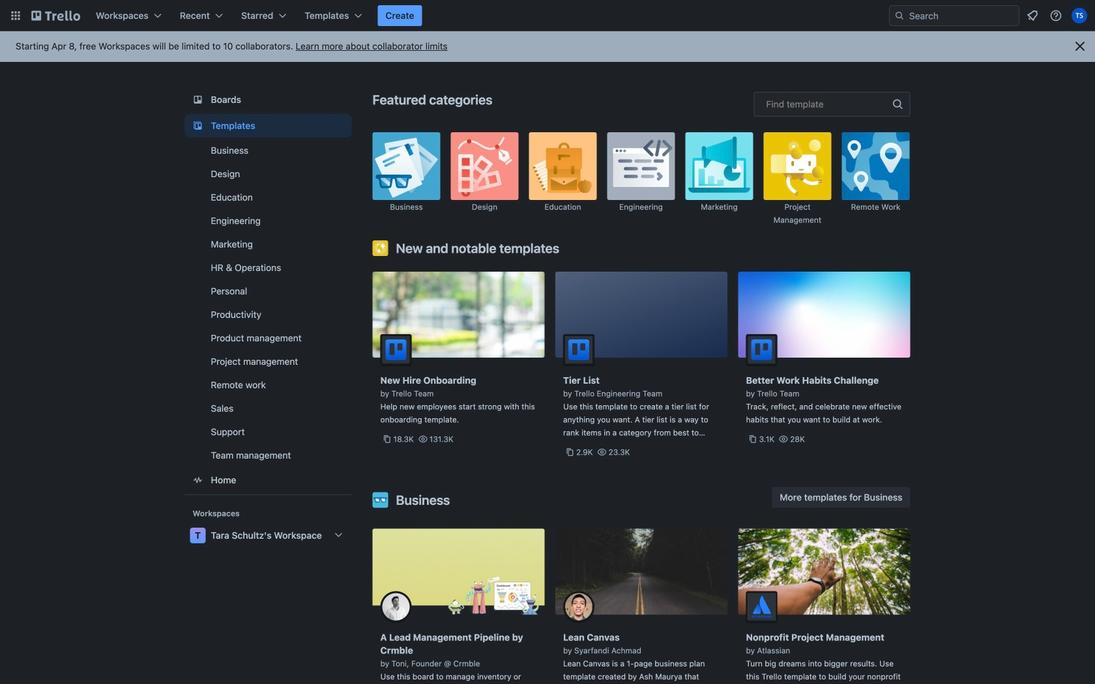 Task type: locate. For each thing, give the bounding box(es) containing it.
tara schultz (taraschultz7) image
[[1072, 8, 1088, 23]]

0 horizontal spatial trello team image
[[381, 335, 412, 366]]

back to home image
[[31, 5, 80, 26]]

atlassian image
[[746, 592, 778, 623]]

2 business icon image from the top
[[373, 493, 388, 508]]

toni, founder @ crmble image
[[381, 592, 412, 623]]

project management icon image
[[764, 132, 832, 200]]

None field
[[754, 92, 911, 117]]

1 business icon image from the top
[[373, 132, 441, 200]]

board image
[[190, 92, 206, 108]]

education icon image
[[529, 132, 597, 200]]

search image
[[895, 10, 905, 21]]

1 horizontal spatial trello team image
[[746, 335, 778, 366]]

0 vertical spatial business icon image
[[373, 132, 441, 200]]

business icon image
[[373, 132, 441, 200], [373, 493, 388, 508]]

engineering icon image
[[608, 132, 675, 200]]

trello team image
[[381, 335, 412, 366], [746, 335, 778, 366]]

remote work icon image
[[842, 132, 910, 200]]

1 trello team image from the left
[[381, 335, 412, 366]]

1 vertical spatial business icon image
[[373, 493, 388, 508]]



Task type: describe. For each thing, give the bounding box(es) containing it.
design icon image
[[451, 132, 519, 200]]

open information menu image
[[1050, 9, 1063, 22]]

home image
[[190, 473, 206, 489]]

primary element
[[0, 0, 1096, 31]]

template board image
[[190, 118, 206, 134]]

0 notifications image
[[1025, 8, 1041, 23]]

trello engineering team image
[[564, 335, 595, 366]]

2 trello team image from the left
[[746, 335, 778, 366]]

syarfandi achmad image
[[564, 592, 595, 623]]

marketing icon image
[[686, 132, 754, 200]]

Search field
[[890, 5, 1020, 26]]



Task type: vqa. For each thing, say whether or not it's contained in the screenshot.
Engineering Icon
yes



